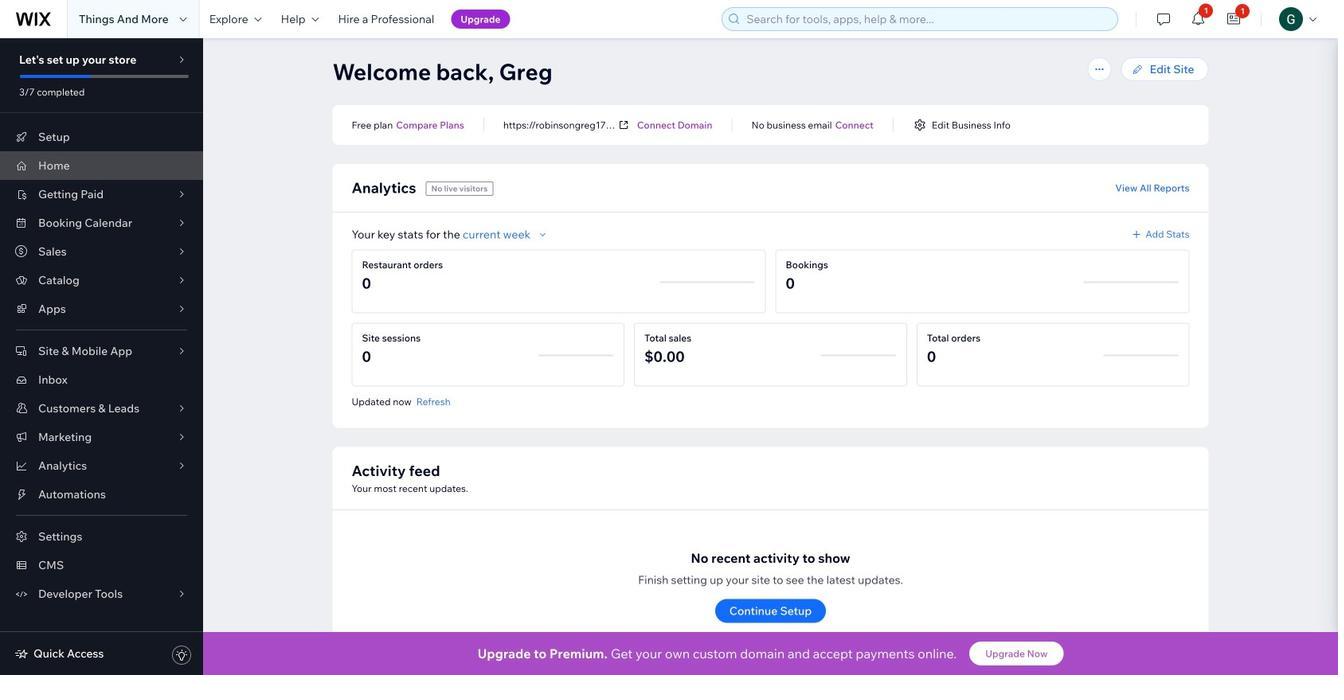 Task type: locate. For each thing, give the bounding box(es) containing it.
Search for tools, apps, help & more... field
[[742, 8, 1114, 30]]



Task type: vqa. For each thing, say whether or not it's contained in the screenshot.
Sidebar 'element'
yes



Task type: describe. For each thing, give the bounding box(es) containing it.
sidebar element
[[0, 38, 203, 676]]



